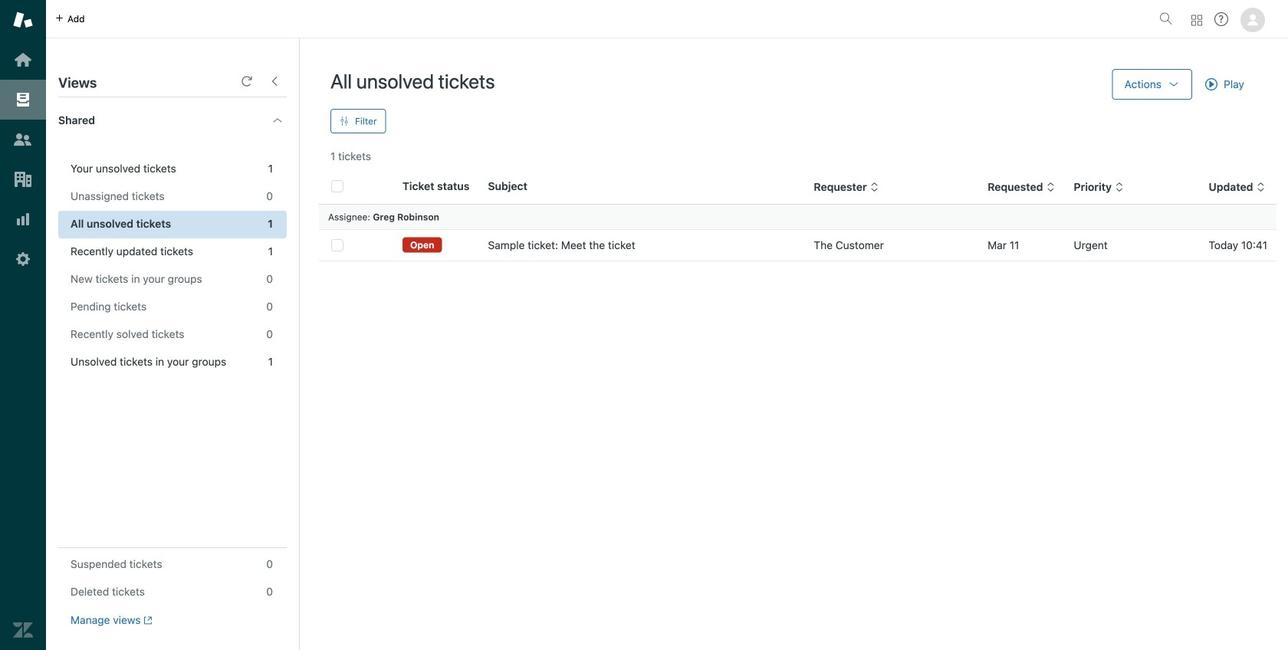 Task type: vqa. For each thing, say whether or not it's contained in the screenshot.
Views Icon
yes



Task type: describe. For each thing, give the bounding box(es) containing it.
main element
[[0, 0, 46, 651]]

reporting image
[[13, 209, 33, 229]]

get started image
[[13, 50, 33, 70]]

customers image
[[13, 130, 33, 150]]

views image
[[13, 90, 33, 110]]

opens in a new tab image
[[141, 616, 153, 625]]

zendesk image
[[13, 621, 33, 641]]

get help image
[[1215, 12, 1229, 26]]



Task type: locate. For each thing, give the bounding box(es) containing it.
row
[[319, 230, 1277, 261]]

hide panel views image
[[269, 75, 281, 87]]

zendesk products image
[[1192, 15, 1203, 26]]

admin image
[[13, 249, 33, 269]]

heading
[[46, 97, 299, 143]]

organizations image
[[13, 170, 33, 190]]

refresh views pane image
[[241, 75, 253, 87]]

zendesk support image
[[13, 10, 33, 30]]



